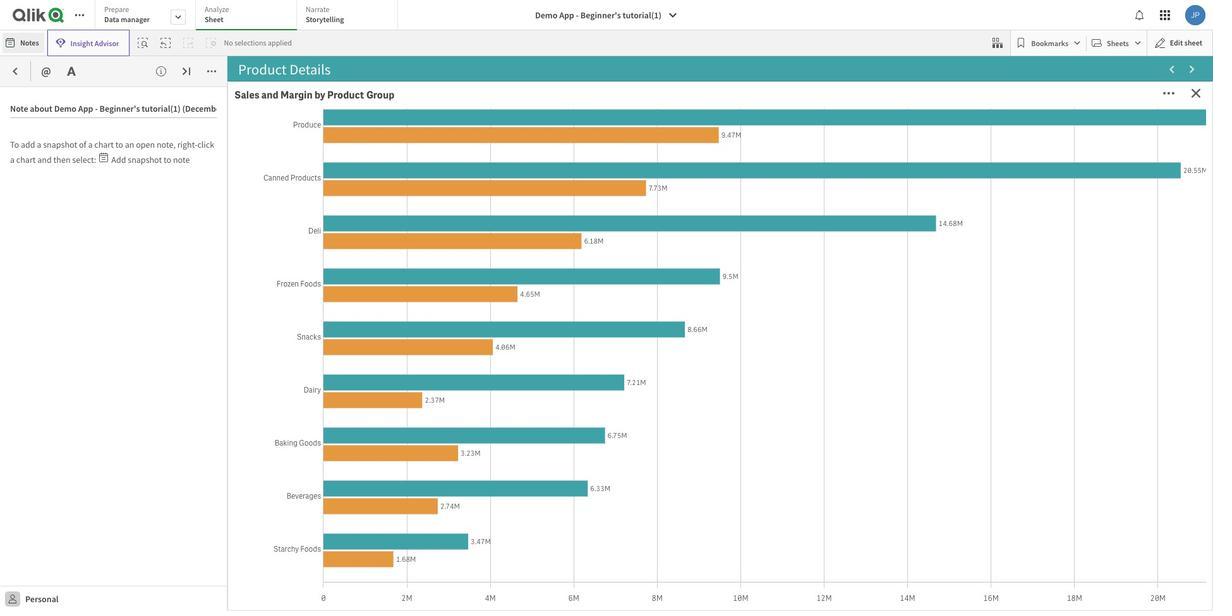 Task type: describe. For each thing, give the bounding box(es) containing it.
in the top right. navigate to a specific sheet by selecting the
[[243, 302, 586, 339]]

explore.
[[343, 362, 392, 381]]

notes
[[20, 38, 39, 47]]

the
[[899, 588, 912, 599]]

all
[[505, 151, 519, 169]]

explore inside "continue to explore this app by interacting with the rest of the sheets"
[[320, 248, 366, 267]]

set
[[932, 588, 943, 599]]

average sales per invoice by product group
[[893, 138, 1092, 151]]

cannot
[[1078, 588, 1103, 599]]

region element
[[1051, 91, 1077, 102]]

-
[[576, 9, 579, 21]]

right
[[405, 343, 434, 361]]

try
[[517, 210, 534, 228]]

charts
[[489, 190, 528, 208]]

narrate storytelling
[[306, 4, 344, 24]]

bookmarks button
[[1014, 33, 1084, 53]]

that down charts
[[480, 210, 505, 228]]

see
[[326, 151, 347, 169]]

by inside application
[[1012, 138, 1023, 151]]

icons
[[523, 302, 556, 320]]

sheets
[[1107, 38, 1129, 48]]

to inside "continue to explore this app by interacting with the rest of the sheets"
[[303, 248, 317, 267]]

beginner's
[[581, 9, 621, 21]]

of inside now that you see how qlik sense connects all of your data, go ahead and explore this sheet by making selections in the filters above. clicking in charts is another way to make selections so give that a try too!
[[522, 151, 534, 169]]

in up give
[[476, 190, 487, 208]]

continue to explore this app by interacting with the rest of the sheets
[[243, 248, 565, 286]]

back image
[[10, 66, 20, 76]]

in down ahead at left
[[307, 190, 318, 208]]

a inside in the top right. navigate to a specific sheet by selecting the
[[395, 321, 402, 339]]

* the data set contains negative or zero values that cannot be shown in this chart.
[[893, 588, 1186, 599]]

how
[[350, 151, 377, 169]]

toggle formatting image
[[66, 66, 76, 76]]

continue
[[243, 248, 301, 267]]

the inside clear your selections by selecting the
[[301, 385, 320, 403]]

the inside now that you see how qlik sense connects all of your data, go ahead and explore this sheet by making selections in the filters above. clicking in charts is another way to make selections so give that a try too!
[[321, 190, 341, 208]]

average sales per invoice by product group application
[[886, 131, 1208, 344]]

product treemap
[[893, 356, 972, 369]]

a inside now that you see how qlik sense connects all of your data, go ahead and explore this sheet by making selections in the filters above. clicking in charts is another way to make selections so give that a try too!
[[508, 210, 515, 228]]

sheet
[[205, 15, 224, 24]]

right.
[[289, 321, 321, 339]]

week
[[726, 91, 747, 102]]

and inside icon in the top right and selecting the sheet that you want to explore.
[[436, 343, 459, 361]]

selecting inside icon in the top right and selecting the sheet that you want to explore.
[[462, 343, 517, 361]]

data,
[[243, 171, 273, 189]]

icon
[[316, 343, 342, 361]]

manager
[[889, 91, 921, 102]]

analyze
[[205, 4, 229, 14]]

margin
[[281, 88, 313, 102]]

selections inside clear your selections by selecting the
[[459, 362, 521, 381]]

selections tool image
[[993, 38, 1003, 48]]

values
[[1036, 588, 1059, 599]]

bookmarks
[[1032, 38, 1069, 48]]

group inside application
[[1064, 138, 1092, 151]]

using
[[419, 302, 452, 320]]

now
[[243, 151, 272, 169]]

analyze sheet
[[205, 4, 229, 24]]

notes button
[[3, 33, 44, 53]]

now that you see how qlik sense connects all of your data, go ahead and explore this sheet by making selections in the filters above. clicking in charts is another way to make selections so give that a try too!
[[243, 151, 564, 228]]

@ button
[[36, 61, 56, 82]]

per
[[959, 138, 974, 151]]

year
[[239, 91, 255, 102]]

this inside application
[[1149, 588, 1163, 599]]

to inside now that you see how qlik sense connects all of your data, go ahead and explore this sheet by making selections in the filters above. clicking in charts is another way to make selections so give that a try too!
[[320, 210, 333, 228]]

smart search image
[[138, 38, 148, 48]]

sheet up specific
[[382, 302, 416, 320]]

way
[[293, 210, 317, 228]]

sheet right from in the left of the page
[[330, 302, 364, 320]]

edit sheet
[[1170, 38, 1203, 47]]

month element
[[564, 91, 588, 102]]

storytelling
[[306, 15, 344, 24]]

sales and margin by product group
[[235, 88, 395, 102]]

filters
[[344, 190, 378, 208]]

this inside now that you see how qlik sense connects all of your data, go ahead and explore this sheet by making selections in the filters above. clicking in charts is another way to make selections so give that a try too!
[[407, 171, 429, 189]]

chart.
[[1164, 588, 1186, 599]]

prepare
[[104, 4, 129, 14]]

interacting
[[440, 248, 509, 267]]

in inside icon in the top right and selecting the sheet that you want to explore.
[[345, 343, 356, 361]]

no
[[224, 38, 233, 47]]

product treemap * the data set contains negative or zero values that cannot be shown in this chart. application
[[886, 349, 1214, 606]]

is
[[531, 190, 541, 208]]

applied
[[268, 38, 292, 47]]

Note title text field
[[10, 97, 217, 118]]

0 vertical spatial sales
[[235, 88, 259, 102]]

prepare data manager
[[104, 4, 150, 24]]

go
[[276, 171, 291, 189]]

specific
[[405, 321, 452, 339]]

qlik
[[379, 151, 404, 169]]

so
[[435, 210, 450, 228]]

navigate inside in the top right. navigate to a specific sheet by selecting the
[[324, 321, 377, 339]]

details image
[[156, 66, 166, 76]]

quarter
[[401, 91, 431, 102]]

icon in the top right and selecting the sheet that you want to explore.
[[243, 343, 576, 381]]

connects
[[446, 151, 503, 169]]

manager element
[[889, 91, 921, 102]]

james peterson image
[[1186, 5, 1206, 25]]

sheets
[[311, 268, 352, 286]]

want
[[295, 362, 325, 381]]

ahead
[[294, 171, 331, 189]]

data
[[104, 15, 119, 24]]

*
[[893, 588, 897, 599]]

tab list containing prepare
[[95, 0, 403, 32]]

in inside application
[[1141, 588, 1148, 599]]

app
[[559, 9, 574, 21]]



Task type: locate. For each thing, give the bounding box(es) containing it.
year element
[[239, 91, 255, 102]]

0 vertical spatial group
[[366, 88, 395, 102]]

0 horizontal spatial sales
[[235, 88, 259, 102]]

product right margin
[[327, 88, 364, 102]]

this left app
[[369, 248, 393, 267]]

1 horizontal spatial your
[[537, 151, 564, 169]]

to down navigate from sheet to sheet using the
[[380, 321, 393, 339]]

from
[[299, 302, 327, 320]]

edit sheet button
[[1147, 30, 1214, 56]]

average
[[893, 138, 930, 151]]

0 horizontal spatial of
[[270, 268, 284, 286]]

that inside icon in the top right and selecting the sheet that you want to explore.
[[243, 362, 267, 381]]

.
[[352, 268, 356, 286]]

1 vertical spatial product
[[1025, 138, 1062, 151]]

group down region
[[1064, 138, 1092, 151]]

you inside now that you see how qlik sense connects all of your data, go ahead and explore this sheet by making selections in the filters above. clicking in charts is another way to make selections so give that a try too!
[[301, 151, 324, 169]]

1 vertical spatial top
[[382, 343, 402, 361]]

group
[[366, 88, 395, 102], [1064, 138, 1092, 151]]

negative
[[977, 588, 1008, 599]]

and right the right
[[436, 343, 459, 361]]

that inside application
[[1061, 588, 1076, 599]]

top left "right."
[[265, 321, 286, 339]]

sheet inside in the top right. navigate to a specific sheet by selecting the
[[455, 321, 488, 339]]

sheet right edit on the right of the page
[[1185, 38, 1203, 47]]

sheet up clicking
[[432, 171, 466, 189]]

1 vertical spatial a
[[395, 321, 402, 339]]

1 horizontal spatial of
[[522, 151, 534, 169]]

that right values in the bottom of the page
[[1061, 588, 1076, 599]]

1 vertical spatial selecting
[[462, 343, 517, 361]]

0 vertical spatial a
[[508, 210, 515, 228]]

to right way
[[320, 210, 333, 228]]

demo app - beginner's tutorial(1)
[[535, 9, 662, 21]]

your inside clear your selections by selecting the
[[429, 362, 456, 381]]

1 horizontal spatial group
[[1064, 138, 1092, 151]]

in inside in the top right. navigate to a specific sheet by selecting the
[[558, 302, 570, 320]]

product left treemap
[[893, 356, 930, 369]]

in right icon
[[345, 343, 356, 361]]

sheet down icons
[[542, 343, 576, 361]]

your
[[537, 151, 564, 169], [429, 362, 456, 381]]

of inside "continue to explore this app by interacting with the rest of the sheets"
[[270, 268, 284, 286]]

advisor
[[95, 38, 119, 48]]

zero
[[1019, 588, 1034, 599]]

previous sheet: experience the power of qlik sense image
[[1167, 65, 1178, 75]]

app
[[396, 248, 419, 267]]

0 horizontal spatial this
[[369, 248, 393, 267]]

0 horizontal spatial and
[[261, 88, 279, 102]]

1 horizontal spatial a
[[508, 210, 515, 228]]

make
[[335, 210, 368, 228]]

top inside in the top right. navigate to a specific sheet by selecting the
[[265, 321, 286, 339]]

and inside now that you see how qlik sense connects all of your data, go ahead and explore this sheet by making selections in the filters above. clicking in charts is another way to make selections so give that a try too!
[[334, 171, 356, 189]]

group left quarter
[[366, 88, 395, 102]]

that
[[274, 151, 299, 169], [480, 210, 505, 228], [243, 362, 267, 381], [1061, 588, 1076, 599]]

a left try
[[508, 210, 515, 228]]

1 vertical spatial you
[[270, 362, 292, 381]]

0 horizontal spatial your
[[429, 362, 456, 381]]

that left want
[[243, 362, 267, 381]]

2 horizontal spatial this
[[1149, 588, 1163, 599]]

to
[[320, 210, 333, 228], [303, 248, 317, 267], [367, 302, 379, 320], [380, 321, 393, 339], [328, 362, 341, 381]]

0 vertical spatial selecting
[[508, 321, 563, 339]]

and right year
[[261, 88, 279, 102]]

Note Body text field
[[10, 118, 217, 493]]

1 horizontal spatial sales
[[932, 138, 957, 151]]

week element
[[726, 91, 747, 102]]

2 horizontal spatial and
[[436, 343, 459, 361]]

making
[[486, 171, 531, 189]]

navigate
[[243, 302, 296, 320], [324, 321, 377, 339]]

rest
[[243, 268, 268, 286]]

and down the see
[[334, 171, 356, 189]]

personal
[[25, 594, 59, 605]]

your inside now that you see how qlik sense connects all of your data, go ahead and explore this sheet by making selections in the filters above. clicking in charts is another way to make selections so give that a try too!
[[537, 151, 564, 169]]

selections
[[235, 38, 266, 47], [243, 190, 305, 208], [371, 210, 433, 228], [459, 362, 521, 381]]

of right all
[[522, 151, 534, 169]]

product inside product treemap * the data set contains negative or zero values that cannot be shown in this chart. application
[[893, 356, 930, 369]]

edit
[[1170, 38, 1183, 47]]

1 vertical spatial sales
[[932, 138, 957, 151]]

step back image
[[161, 38, 171, 48]]

clear your selections by selecting the
[[243, 362, 538, 403]]

0 vertical spatial explore
[[359, 171, 404, 189]]

clear
[[394, 362, 426, 381]]

tutorial(1)
[[623, 9, 662, 21]]

selecting
[[508, 321, 563, 339], [462, 343, 517, 361], [243, 385, 298, 403]]

to down icon
[[328, 362, 341, 381]]

2 vertical spatial selecting
[[243, 385, 298, 403]]

insight advisor
[[71, 38, 119, 48]]

explore
[[359, 171, 404, 189], [320, 248, 366, 267]]

you up ahead at left
[[301, 151, 324, 169]]

shown
[[1115, 588, 1139, 599]]

application
[[0, 0, 1214, 612], [233, 131, 596, 606]]

0 vertical spatial top
[[265, 321, 286, 339]]

demo app - beginner's tutorial(1) button
[[528, 5, 686, 25]]

sales left margin
[[235, 88, 259, 102]]

give
[[453, 210, 478, 228]]

sheet inside button
[[1185, 38, 1203, 47]]

data
[[914, 588, 930, 599]]

in right shown
[[1141, 588, 1148, 599]]

by inside clear your selections by selecting the
[[523, 362, 538, 381]]

1 horizontal spatial this
[[407, 171, 429, 189]]

product inside "average sales per invoice by product group" application
[[1025, 138, 1062, 151]]

product
[[327, 88, 364, 102], [1025, 138, 1062, 151], [893, 356, 930, 369]]

1 vertical spatial this
[[369, 248, 393, 267]]

insight
[[71, 38, 93, 48]]

sales inside "average sales per invoice by product group" application
[[932, 138, 957, 151]]

your right all
[[537, 151, 564, 169]]

1 horizontal spatial and
[[334, 171, 356, 189]]

of
[[522, 151, 534, 169], [270, 268, 284, 286]]

contains
[[945, 588, 976, 599]]

2 vertical spatial and
[[436, 343, 459, 361]]

in right icons
[[558, 302, 570, 320]]

next sheet: customer details image
[[1188, 65, 1198, 75]]

sheets button
[[1090, 33, 1145, 53]]

1 horizontal spatial top
[[382, 343, 402, 361]]

with
[[512, 248, 540, 267]]

1 vertical spatial explore
[[320, 248, 366, 267]]

quarter element
[[401, 91, 431, 102]]

in
[[307, 190, 318, 208], [476, 190, 487, 208], [558, 302, 570, 320], [345, 343, 356, 361], [1141, 588, 1148, 599]]

another
[[243, 210, 290, 228]]

insight advisor button
[[47, 30, 130, 56]]

sales left the per
[[932, 138, 957, 151]]

1 vertical spatial navigate
[[324, 321, 377, 339]]

@
[[41, 64, 51, 78]]

by inside now that you see how qlik sense connects all of your data, go ahead and explore this sheet by making selections in the filters above. clicking in charts is another way to make selections so give that a try too!
[[469, 171, 483, 189]]

invoice
[[977, 138, 1010, 151]]

selecting inside clear your selections by selecting the
[[243, 385, 298, 403]]

0 horizontal spatial a
[[395, 321, 402, 339]]

0 vertical spatial and
[[261, 88, 279, 102]]

narrate
[[306, 4, 330, 14]]

you left want
[[270, 362, 292, 381]]

sheet right specific
[[455, 321, 488, 339]]

0 vertical spatial this
[[407, 171, 429, 189]]

explore down qlik
[[359, 171, 404, 189]]

a left specific
[[395, 321, 402, 339]]

1 vertical spatial of
[[270, 268, 284, 286]]

that up the go
[[274, 151, 299, 169]]

1 horizontal spatial product
[[893, 356, 930, 369]]

0 horizontal spatial top
[[265, 321, 286, 339]]

0 vertical spatial of
[[522, 151, 534, 169]]

top
[[265, 321, 286, 339], [382, 343, 402, 361]]

sense
[[406, 151, 444, 169]]

sheet inside icon in the top right and selecting the sheet that you want to explore.
[[542, 343, 576, 361]]

too!
[[537, 210, 562, 228]]

this down sense
[[407, 171, 429, 189]]

by
[[315, 88, 325, 102], [1012, 138, 1023, 151], [469, 171, 483, 189], [422, 248, 437, 267], [491, 321, 506, 339], [523, 362, 538, 381]]

0 horizontal spatial you
[[270, 362, 292, 381]]

to down "continue to explore this app by interacting with the rest of the sheets"
[[367, 302, 379, 320]]

explore up .
[[320, 248, 366, 267]]

to inside icon in the top right and selecting the sheet that you want to explore.
[[328, 362, 341, 381]]

2 vertical spatial product
[[893, 356, 930, 369]]

this
[[407, 171, 429, 189], [369, 248, 393, 267], [1149, 588, 1163, 599]]

navigate from sheet to sheet using the
[[243, 302, 477, 320]]

be
[[1105, 588, 1113, 599]]

1 horizontal spatial you
[[301, 151, 324, 169]]

0 vertical spatial your
[[537, 151, 564, 169]]

by inside "continue to explore this app by interacting with the rest of the sheets"
[[422, 248, 437, 267]]

selecting inside in the top right. navigate to a specific sheet by selecting the
[[508, 321, 563, 339]]

0 horizontal spatial group
[[366, 88, 395, 102]]

0 vertical spatial product
[[327, 88, 364, 102]]

the
[[321, 190, 341, 208], [543, 248, 565, 267], [287, 268, 308, 286], [455, 302, 475, 320], [243, 321, 263, 339], [566, 321, 586, 339], [359, 343, 379, 361], [520, 343, 540, 361], [301, 385, 320, 403]]

explore inside now that you see how qlik sense connects all of your data, go ahead and explore this sheet by making selections in the filters above. clicking in charts is another way to make selections so give that a try too!
[[359, 171, 404, 189]]

1 vertical spatial and
[[334, 171, 356, 189]]

region
[[1051, 91, 1077, 102]]

navigate down navigate from sheet to sheet using the
[[324, 321, 377, 339]]

by inside in the top right. navigate to a specific sheet by selecting the
[[491, 321, 506, 339]]

month
[[564, 91, 588, 102]]

icon.
[[349, 385, 378, 403]]

clicking
[[424, 190, 473, 208]]

manager
[[121, 15, 150, 24]]

0 vertical spatial navigate
[[243, 302, 296, 320]]

0 horizontal spatial product
[[327, 88, 364, 102]]

1 vertical spatial group
[[1064, 138, 1092, 151]]

to inside in the top right. navigate to a specific sheet by selecting the
[[380, 321, 393, 339]]

0 vertical spatial you
[[301, 151, 324, 169]]

this left chart.
[[1149, 588, 1163, 599]]

no selections applied
[[224, 38, 292, 47]]

product right "invoice"
[[1025, 138, 1062, 151]]

tab list
[[95, 0, 403, 32]]

above.
[[381, 190, 421, 208]]

1 vertical spatial your
[[429, 362, 456, 381]]

this inside "continue to explore this app by interacting with the rest of the sheets"
[[369, 248, 393, 267]]

1 horizontal spatial navigate
[[324, 321, 377, 339]]

2 vertical spatial this
[[1149, 588, 1163, 599]]

sheet inside now that you see how qlik sense connects all of your data, go ahead and explore this sheet by making selections in the filters above. clicking in charts is another way to make selections so give that a try too!
[[432, 171, 466, 189]]

a
[[508, 210, 515, 228], [395, 321, 402, 339]]

you inside icon in the top right and selecting the sheet that you want to explore.
[[270, 362, 292, 381]]

0 horizontal spatial navigate
[[243, 302, 296, 320]]

top inside icon in the top right and selecting the sheet that you want to explore.
[[382, 343, 402, 361]]

to up sheets
[[303, 248, 317, 267]]

2 horizontal spatial product
[[1025, 138, 1062, 151]]

of down "continue"
[[270, 268, 284, 286]]

top up clear
[[382, 343, 402, 361]]

and
[[261, 88, 279, 102], [334, 171, 356, 189], [436, 343, 459, 361]]

demo
[[535, 9, 558, 21]]

expand image
[[181, 66, 192, 76]]

your down the right
[[429, 362, 456, 381]]

navigate down rest
[[243, 302, 296, 320]]



Task type: vqa. For each thing, say whether or not it's contained in the screenshot.
topmost journey
no



